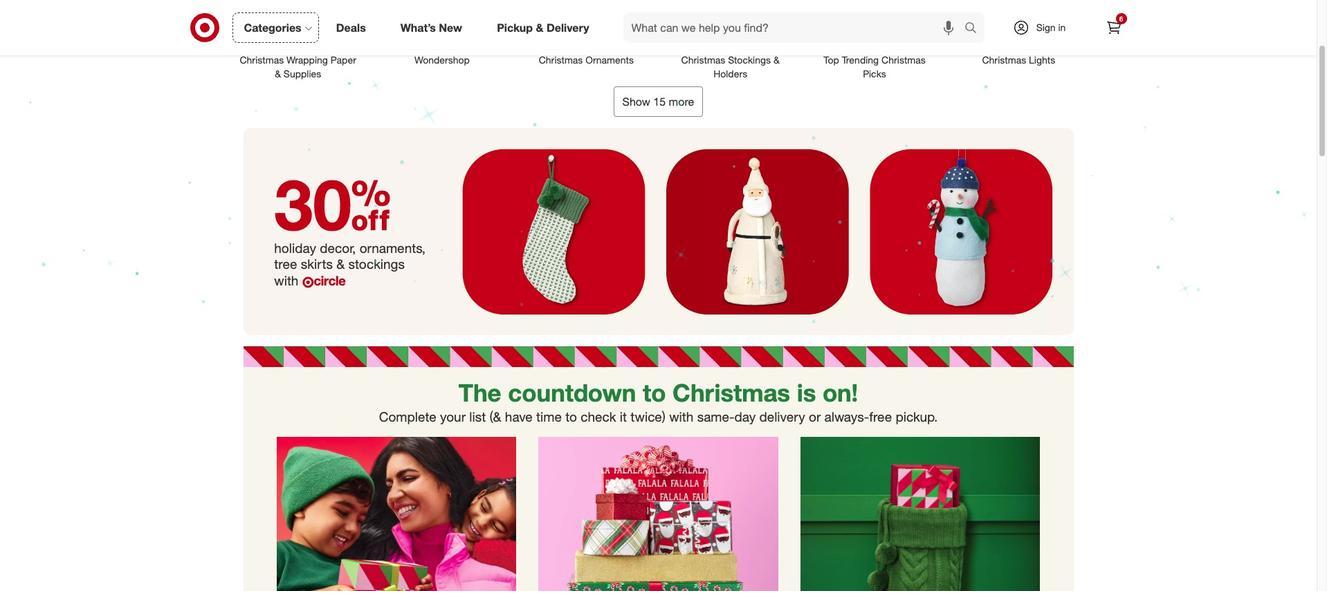 Task type: locate. For each thing, give the bounding box(es) containing it.
christmas up holders
[[681, 54, 725, 65]]

ornaments,
[[360, 240, 426, 256]]

deals
[[336, 20, 366, 34]]

with down tree
[[274, 272, 299, 288]]

christmas up the picks
[[882, 54, 926, 65]]

ornaments
[[586, 54, 634, 65]]

show 15 more
[[622, 94, 694, 108]]

time
[[536, 409, 562, 425]]

& left supplies
[[275, 67, 281, 79]]

top trending christmas picks
[[824, 54, 926, 79]]

new
[[439, 20, 462, 34]]

complete
[[379, 409, 436, 425]]

0 vertical spatial with
[[274, 272, 299, 288]]

deals link
[[324, 12, 383, 43]]

christmas stockings & holders link
[[664, 0, 797, 81]]

the countdown to christmas is on! complete your list (& have time to check it twice) with same-day delivery or always-free pickup.
[[379, 378, 938, 425]]

christmas up day on the right bottom of page
[[673, 378, 790, 407]]

what's new link
[[389, 12, 480, 43]]

christmas lights link
[[952, 0, 1085, 67]]

christmas left lights
[[982, 54, 1026, 65]]

30
[[274, 162, 391, 247]]

your
[[440, 409, 466, 425]]

& right stockings
[[774, 54, 780, 65]]

1 vertical spatial with
[[669, 409, 694, 425]]

1 vertical spatial to
[[565, 409, 577, 425]]

countdown
[[508, 378, 636, 407]]

with
[[274, 272, 299, 288], [669, 409, 694, 425]]

christmas inside christmas wrapping paper & supplies
[[240, 54, 284, 65]]

free
[[869, 409, 892, 425]]

more
[[669, 94, 694, 108]]

to up twice)
[[643, 378, 666, 407]]

1 horizontal spatial with
[[669, 409, 694, 425]]

stockings
[[728, 54, 771, 65]]

in
[[1058, 21, 1066, 33]]

categories link
[[232, 12, 319, 43]]

show
[[622, 94, 650, 108]]

christmas wrapping paper & supplies link
[[231, 0, 365, 81]]

& inside holiday decor, ornaments, tree skirts & stockings with
[[336, 256, 345, 272]]

pickup.
[[896, 409, 938, 425]]

sign in link
[[1001, 12, 1087, 43]]

christmas inside christmas stockings & holders
[[681, 54, 725, 65]]

christmas wrapping paper & supplies
[[240, 54, 356, 79]]

christmas down 'delivery' on the left top
[[539, 54, 583, 65]]

0 vertical spatial to
[[643, 378, 666, 407]]

sign
[[1036, 21, 1056, 33]]

same-
[[697, 409, 734, 425]]

0 horizontal spatial to
[[565, 409, 577, 425]]

& right the pickup
[[536, 20, 544, 34]]

it
[[620, 409, 627, 425]]

with right twice)
[[669, 409, 694, 425]]

to
[[643, 378, 666, 407], [565, 409, 577, 425]]

have
[[505, 409, 533, 425]]

christmas down categories
[[240, 54, 284, 65]]

christmas for christmas stockings & holders
[[681, 54, 725, 65]]

christmas ornaments link
[[520, 0, 653, 67]]

&
[[536, 20, 544, 34], [774, 54, 780, 65], [275, 67, 281, 79], [336, 256, 345, 272]]

christmas inside 'link'
[[982, 54, 1026, 65]]

christmas for christmas ornaments
[[539, 54, 583, 65]]

show 15 more button
[[614, 86, 703, 117]]

day
[[734, 409, 756, 425]]

picks
[[863, 67, 886, 79]]

list
[[469, 409, 486, 425]]

twice)
[[631, 409, 666, 425]]

the
[[459, 378, 501, 407]]

supplies
[[284, 67, 321, 79]]

0 horizontal spatial with
[[274, 272, 299, 288]]

search
[[958, 22, 991, 36]]

& up the circle
[[336, 256, 345, 272]]

christmas
[[240, 54, 284, 65], [539, 54, 583, 65], [681, 54, 725, 65], [882, 54, 926, 65], [982, 54, 1026, 65], [673, 378, 790, 407]]

to right time
[[565, 409, 577, 425]]

or
[[809, 409, 821, 425]]

tree
[[274, 256, 297, 272]]

15
[[653, 94, 666, 108]]

christmas ornaments
[[539, 54, 634, 65]]



Task type: vqa. For each thing, say whether or not it's contained in the screenshot.
TOP on the top right of the page
yes



Task type: describe. For each thing, give the bounding box(es) containing it.
pickup & delivery link
[[485, 12, 607, 43]]

what's new
[[400, 20, 462, 34]]

pickup & delivery
[[497, 20, 589, 34]]

delivery
[[547, 20, 589, 34]]

wondershop
[[415, 54, 470, 65]]

check
[[581, 409, 616, 425]]

on!
[[823, 378, 858, 407]]

& inside christmas stockings & holders
[[774, 54, 780, 65]]

with inside the countdown to christmas is on! complete your list (& have time to check it twice) with same-day delivery or always-free pickup.
[[669, 409, 694, 425]]

1 horizontal spatial to
[[643, 378, 666, 407]]

christmas for christmas lights
[[982, 54, 1026, 65]]

sign in
[[1036, 21, 1066, 33]]

categories
[[244, 20, 302, 34]]

christmas lights
[[982, 54, 1055, 65]]

top
[[824, 54, 839, 65]]

christmas inside top trending christmas picks
[[882, 54, 926, 65]]

lights
[[1029, 54, 1055, 65]]

pickup
[[497, 20, 533, 34]]

trending
[[842, 54, 879, 65]]

(&
[[490, 409, 501, 425]]

christmas for christmas wrapping paper & supplies
[[240, 54, 284, 65]]

6 link
[[1098, 12, 1129, 43]]

christmas inside the countdown to christmas is on! complete your list (& have time to check it twice) with same-day delivery or always-free pickup.
[[673, 378, 790, 407]]

wondershop link
[[376, 0, 509, 67]]

skirts
[[301, 256, 333, 272]]

6
[[1119, 15, 1123, 23]]

search button
[[958, 12, 991, 46]]

paper
[[331, 54, 356, 65]]

holiday
[[274, 240, 316, 256]]

top trending christmas picks link
[[808, 0, 941, 81]]

circle
[[314, 272, 346, 288]]

decor,
[[320, 240, 356, 256]]

delivery
[[759, 409, 805, 425]]

What can we help you find? suggestions appear below search field
[[623, 12, 968, 43]]

wrapping
[[287, 54, 328, 65]]

always-
[[824, 409, 869, 425]]

what's
[[400, 20, 436, 34]]

holders
[[714, 67, 747, 79]]

stockings
[[348, 256, 405, 272]]

christmas stockings & holders
[[681, 54, 780, 79]]

& inside christmas wrapping paper & supplies
[[275, 67, 281, 79]]

with inside holiday decor, ornaments, tree skirts & stockings with
[[274, 272, 299, 288]]

is
[[797, 378, 816, 407]]

holiday decor, ornaments, tree skirts & stockings with
[[274, 240, 426, 288]]



